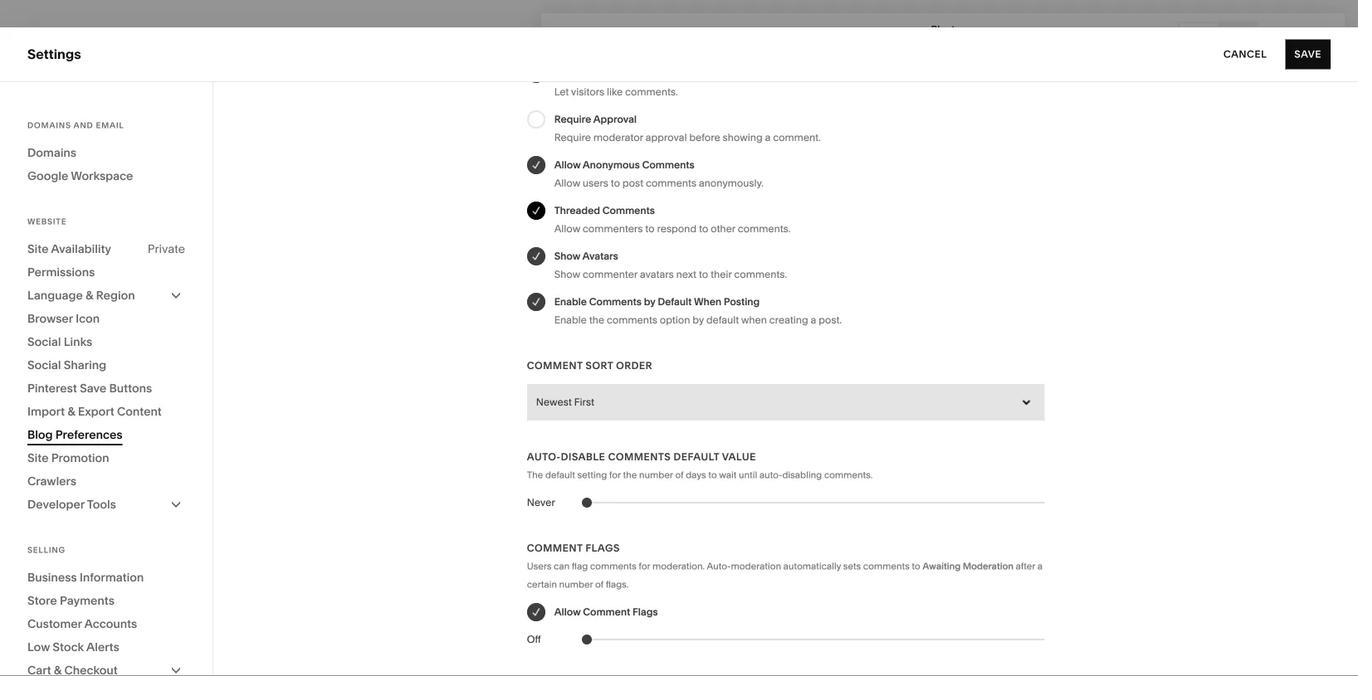 Task type: locate. For each thing, give the bounding box(es) containing it.
most
[[717, 647, 745, 661]]

by down "avatars"
[[644, 296, 655, 308]]

0 vertical spatial default
[[706, 314, 739, 326]]

language
[[27, 288, 83, 303]]

ends
[[497, 647, 524, 661]]

1 allow from the top
[[554, 68, 581, 80]]

selling
[[27, 132, 70, 149], [27, 545, 66, 555]]

& up blog preferences
[[68, 405, 75, 419]]

cancel button
[[1224, 39, 1267, 69]]

0 vertical spatial flags
[[586, 543, 620, 555]]

their
[[711, 269, 732, 281]]

default up 'option'
[[658, 296, 692, 308]]

0 horizontal spatial default
[[545, 470, 575, 481]]

save inside the save button
[[1294, 48, 1322, 60]]

the
[[527, 470, 543, 481]]

to right next
[[699, 269, 708, 281]]

row group
[[213, 128, 541, 677]]

selling up business
[[27, 545, 66, 555]]

certain
[[527, 579, 557, 591]]

moderation.
[[652, 561, 705, 572]]

private
[[148, 242, 185, 256]]

comments right the disable on the left of page
[[608, 451, 671, 463]]

tab list
[[1180, 23, 1256, 49]]

of right out
[[768, 647, 779, 661]]

order
[[616, 360, 653, 372]]

comments. inside threaded comments allow commenters to respond to other comments.
[[738, 223, 791, 235]]

auto- inside auto-disable comments default value the default setting for the number of days to wait until auto-disabling comments.
[[527, 451, 561, 463]]

0 horizontal spatial &
[[68, 405, 75, 419]]

0 vertical spatial require
[[554, 113, 591, 125]]

to inside allow anonymous comments allow users to post comments anonymously.
[[611, 177, 620, 189]]

save right cancel
[[1294, 48, 1322, 60]]

a right 'after'
[[1038, 561, 1043, 572]]

1 vertical spatial a
[[811, 314, 816, 326]]

low stock alerts
[[27, 640, 119, 655]]

1 vertical spatial settings
[[27, 491, 80, 507]]

auto- up the
[[527, 451, 561, 463]]

0 vertical spatial website
[[27, 103, 79, 119]]

2 social from the top
[[27, 358, 61, 372]]

site
[[27, 242, 49, 256], [27, 451, 49, 465]]

2 settings from the top
[[27, 491, 80, 507]]

value
[[722, 451, 756, 463]]

analytics link
[[27, 220, 184, 240]]

1 show from the top
[[554, 250, 580, 262]]

default up days
[[674, 451, 720, 463]]

14
[[539, 647, 550, 661]]

social up pinterest
[[27, 358, 61, 372]]

business information link
[[27, 566, 185, 589]]

1 vertical spatial default
[[545, 470, 575, 481]]

& for import
[[68, 405, 75, 419]]

1 social from the top
[[27, 335, 61, 349]]

1 horizontal spatial flags
[[633, 606, 658, 618]]

to left awaiting
[[912, 561, 920, 572]]

the right setting
[[623, 470, 637, 481]]

None range field
[[527, 494, 1045, 512], [527, 631, 1045, 649], [527, 494, 1045, 512], [527, 631, 1045, 649]]

stock
[[53, 640, 84, 655]]

links
[[64, 335, 92, 349]]

domains for domains
[[27, 146, 76, 160]]

to left other
[[699, 223, 708, 235]]

trial
[[473, 647, 494, 661]]

1 horizontal spatial save
[[1294, 48, 1322, 60]]

0 vertical spatial number
[[639, 470, 673, 481]]

0 horizontal spatial a
[[765, 132, 771, 144]]

availability
[[51, 242, 111, 256]]

auto-
[[759, 470, 782, 481]]

1 horizontal spatial by
[[693, 314, 704, 326]]

require down "let"
[[554, 113, 591, 125]]

default inside enable comments by default when posting enable the comments option by default when creating a post.
[[706, 314, 739, 326]]

to left post
[[611, 177, 620, 189]]

0 vertical spatial selling
[[27, 132, 70, 149]]

0 vertical spatial a
[[765, 132, 771, 144]]

1 vertical spatial the
[[623, 470, 637, 481]]

settings up domains and email
[[27, 46, 81, 62]]

your
[[446, 647, 470, 661]]

comments. up posting
[[734, 269, 787, 281]]

1 vertical spatial auto-
[[707, 561, 731, 572]]

number left days
[[639, 470, 673, 481]]

site for site promotion
[[27, 451, 49, 465]]

1 horizontal spatial for
[[639, 561, 650, 572]]

0 horizontal spatial auto-
[[527, 451, 561, 463]]

1 horizontal spatial number
[[639, 470, 673, 481]]

1 vertical spatial number
[[559, 579, 593, 591]]

0 vertical spatial by
[[644, 296, 655, 308]]

allow left anonymous
[[554, 159, 581, 171]]

wait
[[719, 470, 737, 481]]

0 vertical spatial enable
[[554, 296, 587, 308]]

0 vertical spatial default
[[658, 296, 692, 308]]

1 vertical spatial for
[[639, 561, 650, 572]]

to inside show avatars show commenter avatars next to their comments.
[[699, 269, 708, 281]]

1 vertical spatial require
[[554, 132, 591, 144]]

comments. down the likes
[[625, 86, 678, 98]]

comment up can
[[527, 543, 583, 555]]

1 vertical spatial site
[[27, 451, 49, 465]]

allow down certain
[[554, 606, 581, 618]]

2 website from the top
[[27, 217, 67, 227]]

flags up now
[[633, 606, 658, 618]]

comments. inside auto-disable comments default value the default setting for the number of days to wait until auto-disabling comments.
[[824, 470, 873, 481]]

0 horizontal spatial for
[[609, 470, 621, 481]]

2 horizontal spatial of
[[768, 647, 779, 661]]

before
[[689, 132, 720, 144]]

allow left users
[[554, 177, 580, 189]]

0 vertical spatial of
[[675, 470, 684, 481]]

marketing
[[27, 162, 92, 178]]

to left wait
[[708, 470, 717, 481]]

comments up threaded comments allow commenters to respond to other comments.
[[646, 177, 696, 189]]

social links link
[[27, 330, 185, 354]]

the
[[589, 314, 604, 326], [623, 470, 637, 481], [696, 647, 714, 661]]

domains up the marketing at top left
[[27, 146, 76, 160]]

import & export content
[[27, 405, 162, 419]]

save
[[1294, 48, 1322, 60], [80, 381, 106, 396]]

save up import & export content
[[80, 381, 106, 396]]

website
[[27, 103, 79, 119], [27, 217, 67, 227]]

1 vertical spatial social
[[27, 358, 61, 372]]

developer tools link
[[27, 493, 185, 516]]

1 vertical spatial of
[[595, 579, 604, 591]]

2 allow from the top
[[554, 159, 581, 171]]

1 selling from the top
[[27, 132, 70, 149]]

avatars
[[582, 250, 618, 262]]

for right setting
[[609, 470, 621, 481]]

number
[[639, 470, 673, 481], [559, 579, 593, 591]]

selling down domains and email
[[27, 132, 70, 149]]

anonymous
[[583, 159, 640, 171]]

default inside auto-disable comments default value the default setting for the number of days to wait until auto-disabling comments.
[[674, 451, 720, 463]]

accounts
[[84, 617, 137, 631]]

a left post.
[[811, 314, 816, 326]]

2 domains from the top
[[27, 146, 76, 160]]

1 vertical spatial &
[[68, 405, 75, 419]]

a inside require approval require moderator approval before showing a comment.
[[765, 132, 771, 144]]

site down analytics
[[27, 242, 49, 256]]

social inside 'link'
[[27, 358, 61, 372]]

1 vertical spatial show
[[554, 269, 580, 281]]

0 horizontal spatial save
[[80, 381, 106, 396]]

enable down commenter at the left top of page
[[554, 296, 587, 308]]

0 vertical spatial social
[[27, 335, 61, 349]]

comment up the newest
[[527, 360, 583, 372]]

2 show from the top
[[554, 269, 580, 281]]

google
[[27, 169, 68, 183]]

website up domains and email
[[27, 103, 79, 119]]

0 horizontal spatial flags
[[586, 543, 620, 555]]

0 vertical spatial domains
[[27, 120, 71, 130]]

comments left 'option'
[[607, 314, 657, 326]]

the right get
[[696, 647, 714, 661]]

1 horizontal spatial of
[[675, 470, 684, 481]]

comments inside allow anonymous comments allow users to post comments anonymously.
[[646, 177, 696, 189]]

& inside dropdown button
[[86, 288, 93, 303]]

comment up like at the left of the page
[[618, 68, 665, 80]]

0 horizontal spatial the
[[589, 314, 604, 326]]

default
[[706, 314, 739, 326], [545, 470, 575, 481]]

number down the "flag"
[[559, 579, 593, 591]]

1 require from the top
[[554, 113, 591, 125]]

allow for allow anonymous comments allow users to post comments anonymously.
[[554, 159, 581, 171]]

0 horizontal spatial number
[[559, 579, 593, 591]]

4 allow from the top
[[554, 223, 580, 235]]

1 horizontal spatial a
[[811, 314, 816, 326]]

0 vertical spatial the
[[589, 314, 604, 326]]

1 site from the top
[[27, 242, 49, 256]]

default inside enable comments by default when posting enable the comments option by default when creating a post.
[[658, 296, 692, 308]]

site down blog
[[27, 451, 49, 465]]

0 vertical spatial site
[[27, 242, 49, 256]]

require left the moderator
[[554, 132, 591, 144]]

comments inside threaded comments allow commenters to respond to other comments.
[[603, 205, 655, 217]]

require approval require moderator approval before showing a comment.
[[554, 113, 821, 144]]

comments down commenter at the left top of page
[[589, 296, 642, 308]]

enable up comment sort order on the left
[[554, 314, 587, 326]]

users
[[583, 177, 608, 189]]

selling link
[[27, 132, 184, 151]]

2 enable from the top
[[554, 314, 587, 326]]

the up sort
[[589, 314, 604, 326]]

allow down threaded
[[554, 223, 580, 235]]

settings down crawlers
[[27, 491, 80, 507]]

flags
[[586, 543, 620, 555], [633, 606, 658, 618]]

auto-disable comments default value the default setting for the number of days to wait until auto-disabling comments.
[[527, 451, 873, 481]]

of inside after a certain number of flags.
[[595, 579, 604, 591]]

comments up commenters
[[603, 205, 655, 217]]

avatars
[[640, 269, 674, 281]]

site for site availability
[[27, 242, 49, 256]]

site availability
[[27, 242, 111, 256]]

1 website from the top
[[27, 103, 79, 119]]

0 vertical spatial save
[[1294, 48, 1322, 60]]

0 vertical spatial show
[[554, 250, 580, 262]]

language & region button
[[27, 284, 185, 307]]

default right the
[[545, 470, 575, 481]]

information
[[80, 571, 144, 585]]

save button
[[1285, 39, 1331, 69]]

2 horizontal spatial the
[[696, 647, 714, 661]]

0 vertical spatial for
[[609, 470, 621, 481]]

enable comments by default when posting enable the comments option by default when creating a post.
[[554, 296, 842, 326]]

permissions
[[27, 265, 95, 279]]

auto- right moderation.
[[707, 561, 731, 572]]

2 vertical spatial a
[[1038, 561, 1043, 572]]

comment
[[618, 68, 665, 80], [527, 360, 583, 372], [527, 543, 583, 555], [583, 606, 630, 618]]

1 domains from the top
[[27, 120, 71, 130]]

comment down flags.
[[583, 606, 630, 618]]

for left moderation.
[[639, 561, 650, 572]]

1 vertical spatial save
[[80, 381, 106, 396]]

& up icon
[[86, 288, 93, 303]]

0 horizontal spatial of
[[595, 579, 604, 591]]

1 vertical spatial selling
[[27, 545, 66, 555]]

of left days
[[675, 470, 684, 481]]

approval
[[646, 132, 687, 144]]

social for social links
[[27, 335, 61, 349]]

5 allow from the top
[[554, 606, 581, 618]]

language & region
[[27, 288, 135, 303]]

1 vertical spatial default
[[674, 451, 720, 463]]

comments inside enable comments by default when posting enable the comments option by default when creating a post.
[[589, 296, 642, 308]]

social sharing
[[27, 358, 106, 372]]

domains left and
[[27, 120, 71, 130]]

site.
[[808, 647, 831, 661]]

site promotion link
[[27, 447, 185, 470]]

a right "showing"
[[765, 132, 771, 144]]

0 vertical spatial settings
[[27, 46, 81, 62]]

days.
[[553, 647, 582, 661]]

comments down the approval
[[642, 159, 695, 171]]

domains link
[[27, 141, 185, 164]]

1 vertical spatial website
[[27, 217, 67, 227]]

comments. right disabling
[[824, 470, 873, 481]]

disable
[[561, 451, 605, 463]]

0 horizontal spatial by
[[644, 296, 655, 308]]

the inside enable comments by default when posting enable the comments option by default when creating a post.
[[589, 314, 604, 326]]

for
[[609, 470, 621, 481], [639, 561, 650, 572]]

comments inside allow anonymous comments allow users to post comments anonymously.
[[642, 159, 695, 171]]

and
[[73, 120, 93, 130]]

comments
[[642, 159, 695, 171], [603, 205, 655, 217], [589, 296, 642, 308], [608, 451, 671, 463]]

developer tools button
[[27, 493, 185, 516]]

1 vertical spatial domains
[[27, 146, 76, 160]]

0 vertical spatial &
[[86, 288, 93, 303]]

1 vertical spatial enable
[[554, 314, 587, 326]]

newest first
[[536, 396, 594, 408]]

2 site from the top
[[27, 451, 49, 465]]

& for language
[[86, 288, 93, 303]]

allow inside allow simple comment likes let visitors like comments.
[[554, 68, 581, 80]]

number inside after a certain number of flags.
[[559, 579, 593, 591]]

social down browser
[[27, 335, 61, 349]]

default
[[658, 296, 692, 308], [674, 451, 720, 463]]

allow up "let"
[[554, 68, 581, 80]]

default down when
[[706, 314, 739, 326]]

sets
[[843, 561, 861, 572]]

awaiting
[[923, 561, 961, 572]]

to left respond
[[645, 223, 655, 235]]

comments. right other
[[738, 223, 791, 235]]

social sharing link
[[27, 354, 185, 377]]

flags up the "flag"
[[586, 543, 620, 555]]

website up site availability
[[27, 217, 67, 227]]

1 horizontal spatial default
[[706, 314, 739, 326]]

domains and email
[[27, 120, 124, 130]]

1 horizontal spatial the
[[623, 470, 637, 481]]

allow for allow simple comment likes let visitors like comments.
[[554, 68, 581, 80]]

cancel
[[1224, 48, 1267, 60]]

show left commenter at the left top of page
[[554, 269, 580, 281]]

permissions link
[[27, 261, 185, 284]]

by down when
[[693, 314, 704, 326]]

2 horizontal spatial a
[[1038, 561, 1043, 572]]

after a certain number of flags.
[[527, 561, 1043, 591]]

for inside auto-disable comments default value the default setting for the number of days to wait until auto-disabling comments.
[[609, 470, 621, 481]]

a inside after a certain number of flags.
[[1038, 561, 1043, 572]]

to
[[611, 177, 620, 189], [645, 223, 655, 235], [699, 223, 708, 235], [699, 269, 708, 281], [708, 470, 717, 481], [912, 561, 920, 572], [662, 647, 673, 661]]

0 vertical spatial auto-
[[527, 451, 561, 463]]

number inside auto-disable comments default value the default setting for the number of days to wait until auto-disabling comments.
[[639, 470, 673, 481]]

of left flags.
[[595, 579, 604, 591]]

1 horizontal spatial &
[[86, 288, 93, 303]]

show left the avatars
[[554, 250, 580, 262]]

to inside auto-disable comments default value the default setting for the number of days to wait until auto-disabling comments.
[[708, 470, 717, 481]]



Task type: describe. For each thing, give the bounding box(es) containing it.
like
[[607, 86, 623, 98]]

default for when
[[658, 296, 692, 308]]

users can flag comments for moderation. auto-moderation automatically sets comments to awaiting moderation
[[527, 561, 1014, 572]]

social for social sharing
[[27, 358, 61, 372]]

pinterest save buttons link
[[27, 377, 185, 400]]

anonymously.
[[699, 177, 764, 189]]

1 settings from the top
[[27, 46, 81, 62]]

moderation
[[731, 561, 781, 572]]

threaded
[[554, 205, 600, 217]]

1 horizontal spatial auto-
[[707, 561, 731, 572]]

scheduling link
[[27, 249, 184, 269]]

customer accounts
[[27, 617, 137, 631]]

marketing link
[[27, 161, 184, 181]]

region
[[96, 288, 135, 303]]

in
[[527, 647, 537, 661]]

2 vertical spatial of
[[768, 647, 779, 661]]

comment.
[[773, 132, 821, 144]]

settings link
[[27, 490, 184, 510]]

off
[[527, 634, 541, 646]]

other
[[711, 223, 735, 235]]

3 allow from the top
[[554, 177, 580, 189]]

developer tools
[[27, 498, 116, 512]]

crawlers
[[27, 474, 76, 489]]

comments. inside allow simple comment likes let visitors like comments.
[[625, 86, 678, 98]]

pinterest
[[27, 381, 77, 396]]

threaded comments allow commenters to respond to other comments.
[[554, 205, 791, 235]]

post
[[623, 177, 643, 189]]

allow simple comment likes let visitors like comments.
[[554, 68, 692, 98]]

default inside auto-disable comments default value the default setting for the number of days to wait until auto-disabling comments.
[[545, 470, 575, 481]]

business information
[[27, 571, 144, 585]]

never
[[527, 497, 555, 509]]

comments up flags.
[[590, 561, 637, 572]]

respond
[[657, 223, 697, 235]]

comments inside enable comments by default when posting enable the comments option by default when creating a post.
[[607, 314, 657, 326]]

johnsmith43233@gmail.com
[[66, 588, 199, 600]]

google workspace link
[[27, 164, 185, 188]]

comments right sets
[[863, 561, 910, 572]]

show avatars show commenter avatars next to their comments.
[[554, 250, 787, 281]]

allow inside threaded comments allow commenters to respond to other comments.
[[554, 223, 580, 235]]

default for value
[[674, 451, 720, 463]]

newest
[[536, 396, 572, 408]]

automatically
[[783, 561, 841, 572]]

analytics
[[27, 221, 86, 237]]

2 selling from the top
[[27, 545, 66, 555]]

alerts
[[86, 640, 119, 655]]

setting
[[577, 470, 607, 481]]

preferences
[[55, 428, 122, 442]]

1 vertical spatial by
[[693, 314, 704, 326]]

allow for allow comment flags
[[554, 606, 581, 618]]

creating
[[769, 314, 808, 326]]

low
[[27, 640, 50, 655]]

business
[[27, 571, 77, 585]]

asset library link
[[27, 461, 184, 480]]

a inside enable comments by default when posting enable the comments option by default when creating a post.
[[811, 314, 816, 326]]

can
[[554, 561, 570, 572]]

the inside auto-disable comments default value the default setting for the number of days to wait until auto-disabling comments.
[[623, 470, 637, 481]]

moderation
[[963, 561, 1014, 572]]

smith
[[92, 575, 119, 587]]

2 vertical spatial the
[[696, 647, 714, 661]]

buttons
[[109, 381, 152, 396]]

when
[[694, 296, 722, 308]]

developer
[[27, 498, 85, 512]]

likes
[[668, 68, 692, 80]]

customer accounts link
[[27, 613, 185, 636]]

1 vertical spatial flags
[[633, 606, 658, 618]]

domains for domains and email
[[27, 120, 71, 130]]

until
[[739, 470, 757, 481]]

sharing
[[64, 358, 106, 372]]

tools
[[87, 498, 116, 512]]

comments. inside show avatars show commenter avatars next to their comments.
[[734, 269, 787, 281]]

pinterest save buttons
[[27, 381, 152, 396]]

out
[[748, 647, 765, 661]]

asset
[[27, 462, 63, 478]]

browser icon
[[27, 312, 100, 326]]

of inside auto-disable comments default value the default setting for the number of days to wait until auto-disabling comments.
[[675, 470, 684, 481]]

2 require from the top
[[554, 132, 591, 144]]

library
[[66, 462, 111, 478]]

john smith johnsmith43233@gmail.com
[[66, 575, 199, 600]]

blog
[[27, 428, 53, 442]]

plant
[[931, 23, 955, 35]]

store payments
[[27, 594, 114, 608]]

save inside pinterest save buttons link
[[80, 381, 106, 396]]

all
[[240, 79, 263, 102]]

crawlers link
[[27, 470, 185, 493]]

browser
[[27, 312, 73, 326]]

content
[[117, 405, 162, 419]]

comments inside auto-disable comments default value the default setting for the number of days to wait until auto-disabling comments.
[[608, 451, 671, 463]]

sort
[[586, 360, 613, 372]]

email
[[96, 120, 124, 130]]

comment flags
[[527, 543, 620, 555]]

language & region link
[[27, 284, 185, 307]]

disabling
[[782, 470, 822, 481]]

promotion
[[51, 451, 109, 465]]

let
[[554, 86, 569, 98]]

post.
[[819, 314, 842, 326]]

workspace
[[71, 169, 133, 183]]

blog preferences
[[27, 428, 122, 442]]

to left get
[[662, 647, 673, 661]]

allow comment flags
[[554, 606, 658, 618]]

now
[[636, 647, 659, 661]]

days
[[686, 470, 706, 481]]

comment inside allow simple comment likes let visitors like comments.
[[618, 68, 665, 80]]

first
[[574, 396, 594, 408]]

1 enable from the top
[[554, 296, 587, 308]]

commenters
[[583, 223, 643, 235]]

your
[[781, 647, 806, 661]]

moderator
[[593, 132, 643, 144]]

commenter
[[583, 269, 638, 281]]



Task type: vqa. For each thing, say whether or not it's contained in the screenshot.


